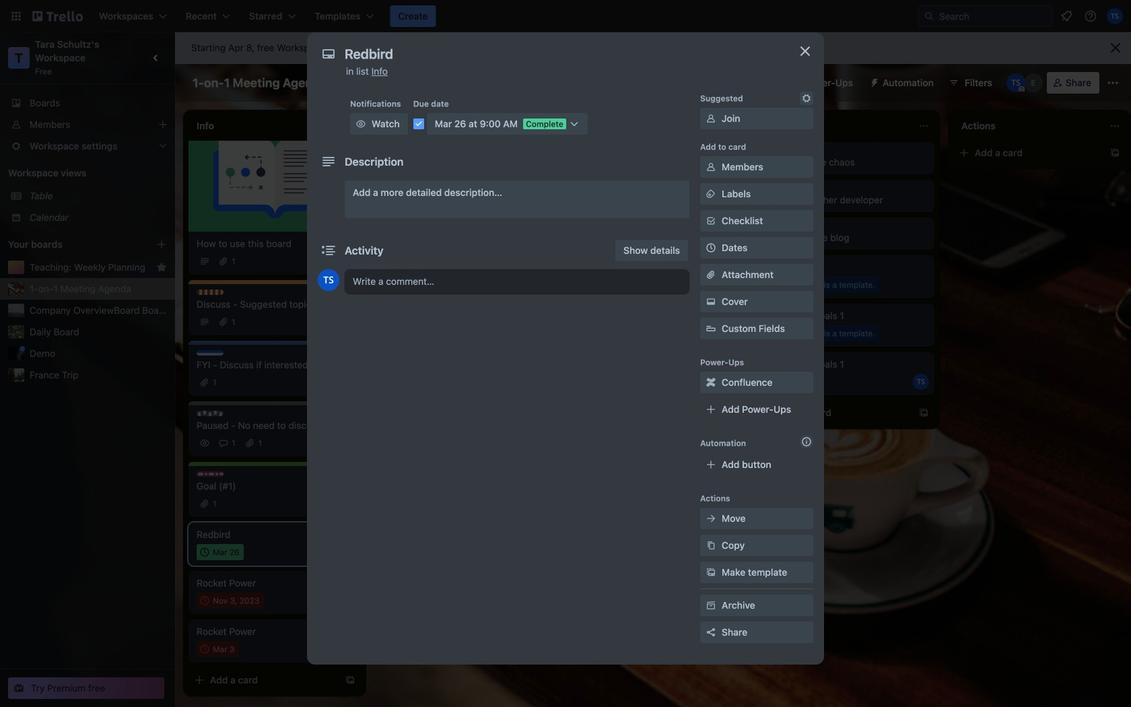 Task type: describe. For each thing, give the bounding box(es) containing it.
color: orange, title: "discuss" element
[[197, 290, 224, 295]]

0 vertical spatial create from template… image
[[1110, 148, 1121, 158]]

open information menu image
[[1084, 9, 1098, 23]]

ethanhunt1 (ethanhunt117) image
[[1024, 73, 1043, 92]]

Board name text field
[[186, 72, 334, 94]]

Mark due date as complete checkbox
[[413, 119, 424, 129]]

Write a comment text field
[[345, 269, 690, 294]]

0 notifications image
[[1059, 8, 1075, 24]]

1 horizontal spatial create from template… image
[[919, 407, 929, 418]]

Search field
[[919, 5, 1053, 27]]

add board image
[[156, 239, 167, 250]]

starred icon image
[[156, 262, 167, 273]]

search image
[[924, 11, 935, 22]]

2 vertical spatial color: pink, title: "goal" element
[[197, 471, 224, 477]]



Task type: locate. For each thing, give the bounding box(es) containing it.
tara schultz (taraschultz7) image
[[1107, 8, 1123, 24], [1007, 73, 1026, 92], [318, 269, 339, 291], [913, 374, 929, 390]]

color: black, title: "paused" element
[[197, 411, 224, 416]]

0 horizontal spatial create from template… image
[[345, 675, 356, 686]]

close dialog image
[[797, 43, 814, 59]]

show menu image
[[1107, 76, 1120, 90]]

1 vertical spatial color: pink, title: "goal" element
[[771, 223, 797, 228]]

create from template… image
[[727, 238, 738, 249], [919, 407, 929, 418]]

1 vertical spatial create from template… image
[[345, 675, 356, 686]]

create from template… image
[[1110, 148, 1121, 158], [345, 675, 356, 686]]

color: blue, title: "fyi" element
[[197, 350, 224, 356]]

primary element
[[0, 0, 1132, 32]]

1 horizontal spatial create from template… image
[[1110, 148, 1121, 158]]

mark due date as complete image
[[413, 119, 424, 129]]

None checkbox
[[197, 544, 244, 560], [197, 593, 264, 609], [197, 544, 244, 560], [197, 593, 264, 609]]

color: red, title: "blocker" element
[[388, 148, 415, 153]]

None text field
[[338, 42, 783, 66]]

sm image
[[864, 72, 883, 91], [800, 92, 814, 105], [705, 112, 718, 125], [705, 187, 718, 201], [705, 539, 718, 552], [705, 566, 718, 579]]

0 vertical spatial create from template… image
[[727, 238, 738, 249]]

color: pink, title: "goal" element
[[771, 148, 797, 153], [771, 223, 797, 228], [197, 471, 224, 477]]

your boards with 6 items element
[[8, 236, 136, 253]]

0 vertical spatial color: pink, title: "goal" element
[[771, 148, 797, 153]]

sm image
[[354, 117, 368, 131], [705, 160, 718, 174], [705, 295, 718, 308], [705, 512, 718, 525], [705, 599, 718, 612]]

1 vertical spatial create from template… image
[[919, 407, 929, 418]]

None checkbox
[[197, 641, 239, 657]]

0 horizontal spatial create from template… image
[[727, 238, 738, 249]]



Task type: vqa. For each thing, say whether or not it's contained in the screenshot.
sm image
yes



